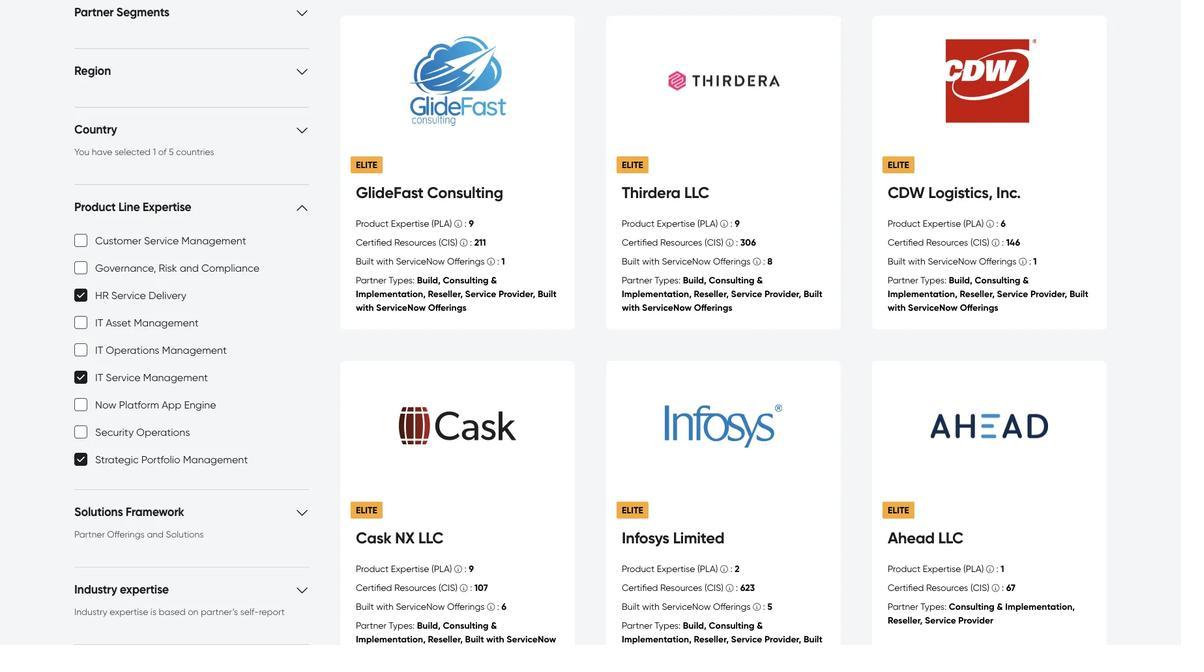 Task type: vqa. For each thing, say whether or not it's contained in the screenshot.
Go to ServiceNow account image
yes



Task type: locate. For each thing, give the bounding box(es) containing it.
go to servicenow account image
[[1109, 18, 1125, 34]]



